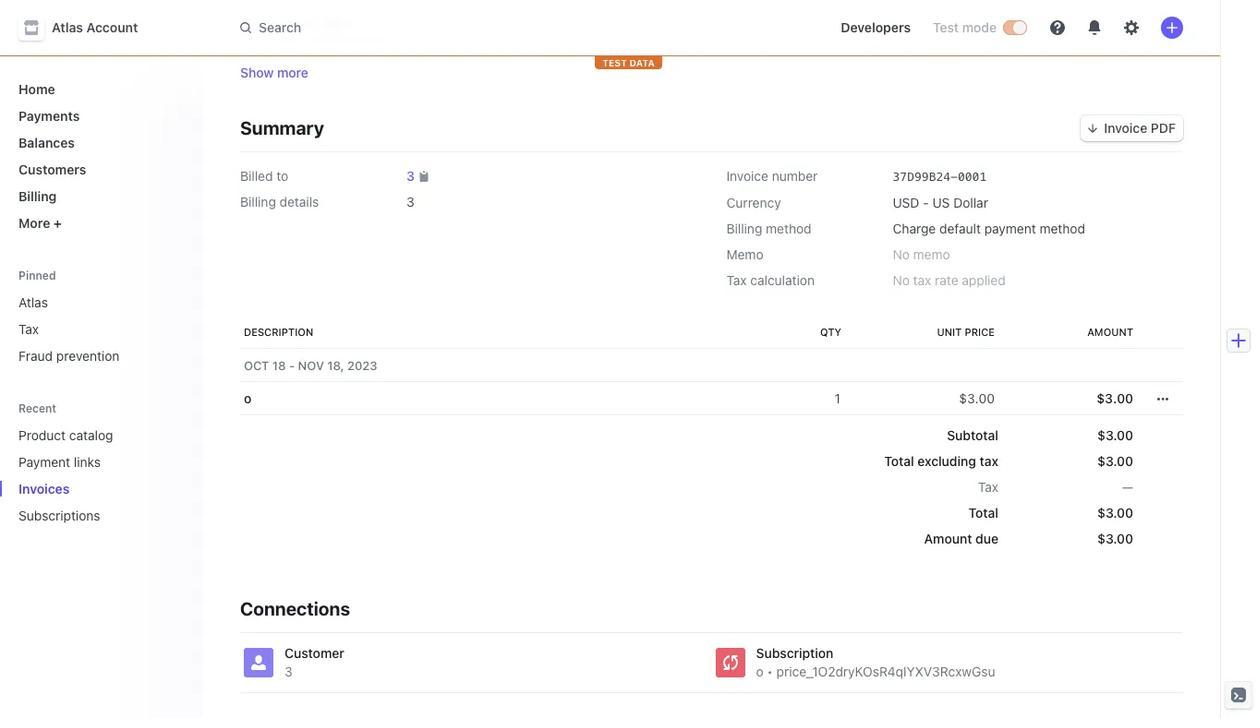 Task type: locate. For each thing, give the bounding box(es) containing it.
1 horizontal spatial invoice
[[1104, 120, 1148, 136]]

0 horizontal spatial total
[[885, 454, 914, 470]]

1 vertical spatial amount
[[924, 532, 972, 547]]

invoice for invoice pdf
[[1104, 120, 1148, 136]]

tax
[[913, 273, 932, 289], [980, 454, 999, 470]]

2 vertical spatial 3
[[285, 665, 293, 680]]

billing for billing
[[18, 188, 57, 204]]

$3.00 for total excluding tax
[[1098, 454, 1134, 470]]

6:57
[[340, 34, 363, 48]]

- left us
[[923, 195, 929, 211]]

invoice for invoice number
[[727, 169, 769, 184]]

payment inside payment failed oct 18, 2023, 6:57 pm
[[266, 15, 318, 30]]

method right payment
[[1040, 221, 1086, 237]]

o inside 'subscription o • price_1o2drykosr4qlyxv3rcxwgsu'
[[756, 665, 764, 680]]

1 horizontal spatial payment
[[266, 15, 318, 30]]

payment up 2023,
[[266, 15, 318, 30]]

oct up show more
[[266, 34, 285, 48]]

0 vertical spatial oct
[[266, 34, 285, 48]]

help image
[[1050, 20, 1065, 35]]

$3.00
[[959, 391, 995, 407], [1097, 391, 1134, 407], [1098, 428, 1134, 444], [1098, 454, 1134, 470], [1098, 506, 1134, 521], [1098, 532, 1134, 547]]

balances
[[18, 135, 75, 151]]

product catalog link
[[11, 420, 163, 451]]

tax for tax link
[[18, 322, 39, 337]]

18, left 2023,
[[288, 34, 303, 48]]

0 vertical spatial atlas
[[52, 19, 83, 35]]

1 vertical spatial payment
[[18, 455, 70, 470]]

tax down subtotal
[[980, 454, 999, 470]]

invoice number
[[727, 169, 818, 184]]

payment
[[985, 221, 1036, 237]]

nov
[[298, 359, 324, 374]]

1 horizontal spatial tax
[[727, 273, 747, 289]]

prevention
[[56, 348, 120, 364]]

test data
[[603, 57, 655, 68]]

0 vertical spatial invoice
[[1104, 120, 1148, 136]]

1 horizontal spatial amount
[[1088, 327, 1134, 339]]

1 horizontal spatial atlas
[[52, 19, 83, 35]]

amount due
[[924, 532, 999, 547]]

18, right nov
[[327, 359, 344, 374]]

tax up fraud in the left of the page
[[18, 322, 39, 337]]

1 no from the top
[[893, 247, 910, 263]]

0 vertical spatial amount
[[1088, 327, 1134, 339]]

no down charge at the right top of page
[[893, 247, 910, 263]]

oct 18 - nov 18, 2023
[[244, 359, 378, 374]]

total up due on the bottom of page
[[969, 506, 999, 521]]

atlas inside the pinned element
[[18, 295, 48, 310]]

0 vertical spatial tax
[[913, 273, 932, 289]]

tax link
[[11, 314, 188, 345]]

total for total
[[969, 506, 999, 521]]

0 horizontal spatial payment
[[18, 455, 70, 470]]

invoice
[[1104, 120, 1148, 136], [727, 169, 769, 184]]

total excluding tax
[[885, 454, 999, 470]]

payment up invoices
[[18, 455, 70, 470]]

-
[[923, 195, 929, 211], [289, 359, 295, 374]]

qty
[[820, 327, 842, 339]]

unit
[[937, 327, 962, 339]]

no
[[893, 247, 910, 263], [893, 273, 910, 289]]

billing
[[18, 188, 57, 204], [240, 194, 276, 210], [727, 221, 763, 237]]

0 horizontal spatial billing
[[18, 188, 57, 204]]

subscriptions link
[[11, 501, 163, 531]]

billing for billing details
[[240, 194, 276, 210]]

show more
[[240, 65, 308, 80]]

subtotal
[[947, 428, 999, 444]]

18
[[272, 359, 286, 374]]

2 no from the top
[[893, 273, 910, 289]]

developers link
[[834, 13, 918, 42]]

due
[[976, 532, 999, 547]]

1 vertical spatial tax
[[18, 322, 39, 337]]

pinned
[[18, 269, 56, 283]]

atlas inside button
[[52, 19, 83, 35]]

method down currency on the top of the page
[[766, 221, 812, 237]]

billed to
[[240, 169, 288, 184]]

1 vertical spatial total
[[969, 506, 999, 521]]

no down no memo
[[893, 273, 910, 289]]

billing up memo
[[727, 221, 763, 237]]

payment links
[[18, 455, 101, 470]]

18,
[[288, 34, 303, 48], [327, 359, 344, 374]]

1 vertical spatial atlas
[[18, 295, 48, 310]]

atlas left the account
[[52, 19, 83, 35]]

•
[[767, 665, 773, 680]]

payment inside recent element
[[18, 455, 70, 470]]

payment for payment links
[[18, 455, 70, 470]]

0 horizontal spatial invoice
[[727, 169, 769, 184]]

subscriptions
[[18, 508, 100, 524]]

total
[[885, 454, 914, 470], [969, 506, 999, 521]]

total left "excluding"
[[885, 454, 914, 470]]

billing up more + on the top left of the page
[[18, 188, 57, 204]]

1 horizontal spatial 18,
[[327, 359, 344, 374]]

2 horizontal spatial billing
[[727, 221, 763, 237]]

total for total excluding tax
[[885, 454, 914, 470]]

invoices link
[[11, 474, 163, 504]]

3 inside customer 3
[[285, 665, 293, 680]]

- right the 18
[[289, 359, 295, 374]]

account
[[86, 19, 138, 35]]

fraud prevention link
[[11, 341, 188, 371]]

subscription
[[756, 646, 834, 662]]

billing details
[[240, 194, 319, 210]]

0 vertical spatial payment
[[266, 15, 318, 30]]

0 horizontal spatial -
[[289, 359, 295, 374]]

+
[[54, 215, 62, 231]]

failed
[[321, 15, 354, 30]]

fraud
[[18, 348, 53, 364]]

0 horizontal spatial o
[[244, 391, 252, 407]]

0 horizontal spatial amount
[[924, 532, 972, 547]]

o
[[244, 391, 252, 407], [756, 665, 764, 680]]

atlas down pinned
[[18, 295, 48, 310]]

tax left rate on the top right of page
[[913, 273, 932, 289]]

0 horizontal spatial 18,
[[288, 34, 303, 48]]

0 vertical spatial no
[[893, 247, 910, 263]]

1 horizontal spatial method
[[1040, 221, 1086, 237]]

2 vertical spatial tax
[[978, 480, 999, 496]]

0 horizontal spatial atlas
[[18, 295, 48, 310]]

amount for amount
[[1088, 327, 1134, 339]]

settings image
[[1124, 20, 1139, 35]]

0 horizontal spatial tax
[[913, 273, 932, 289]]

1 method from the left
[[766, 221, 812, 237]]

usd
[[893, 195, 920, 211]]

invoice left pdf
[[1104, 120, 1148, 136]]

show
[[240, 65, 274, 80]]

1 horizontal spatial total
[[969, 506, 999, 521]]

1 vertical spatial no
[[893, 273, 910, 289]]

links
[[74, 455, 101, 470]]

atlas account button
[[18, 15, 157, 41]]

1 vertical spatial invoice
[[727, 169, 769, 184]]

atlas
[[52, 19, 83, 35], [18, 295, 48, 310]]

number
[[772, 169, 818, 184]]

o left •
[[756, 665, 764, 680]]

1 horizontal spatial billing
[[240, 194, 276, 210]]

customers
[[18, 162, 86, 177]]

customer 3
[[285, 646, 344, 680]]

o down 'oct 18 - nov 18, 2023'
[[244, 391, 252, 407]]

product
[[18, 428, 66, 443]]

tax for tax calculation
[[727, 273, 747, 289]]

0 horizontal spatial method
[[766, 221, 812, 237]]

0 vertical spatial 18,
[[288, 34, 303, 48]]

tax inside the pinned element
[[18, 322, 39, 337]]

1 horizontal spatial o
[[756, 665, 764, 680]]

0 vertical spatial o
[[244, 391, 252, 407]]

0 vertical spatial tax
[[727, 273, 747, 289]]

invoice inside 'button'
[[1104, 120, 1148, 136]]

oct left the 18
[[244, 359, 269, 374]]

unit price
[[937, 327, 995, 339]]

1 horizontal spatial tax
[[980, 454, 999, 470]]

billing down the billed
[[240, 194, 276, 210]]

1 vertical spatial o
[[756, 665, 764, 680]]

1 vertical spatial -
[[289, 359, 295, 374]]

tax down memo
[[727, 273, 747, 289]]

tax up due on the bottom of page
[[978, 480, 999, 496]]

home link
[[11, 74, 188, 104]]

0 horizontal spatial tax
[[18, 322, 39, 337]]

0 vertical spatial total
[[885, 454, 914, 470]]

2 horizontal spatial tax
[[978, 480, 999, 496]]

invoice up currency on the top of the page
[[727, 169, 769, 184]]

billing inside the core navigation links element
[[18, 188, 57, 204]]

method
[[766, 221, 812, 237], [1040, 221, 1086, 237]]

0 vertical spatial -
[[923, 195, 929, 211]]

3
[[407, 169, 415, 184], [407, 194, 415, 210], [285, 665, 293, 680]]



Task type: vqa. For each thing, say whether or not it's contained in the screenshot.
tab list
no



Task type: describe. For each thing, give the bounding box(es) containing it.
charge
[[893, 221, 936, 237]]

payment failed oct 18, 2023, 6:57 pm
[[266, 15, 383, 48]]

recent
[[18, 402, 56, 416]]

price_1o2drykosr4qlyxv3rcxwgsu
[[777, 665, 996, 680]]

18, inside payment failed oct 18, 2023, 6:57 pm
[[288, 34, 303, 48]]

data
[[630, 57, 655, 68]]

catalog
[[69, 428, 113, 443]]

product catalog
[[18, 428, 113, 443]]

atlas account
[[52, 19, 138, 35]]

1 vertical spatial tax
[[980, 454, 999, 470]]

invoice pdf
[[1104, 120, 1176, 136]]

atlas link
[[11, 287, 188, 318]]

pinned navigation links element
[[11, 268, 188, 371]]

no memo
[[893, 247, 950, 263]]

customer
[[285, 646, 344, 662]]

billing link
[[11, 181, 188, 212]]

balances link
[[11, 127, 188, 158]]

developers
[[841, 19, 911, 35]]

2023
[[347, 359, 378, 374]]

excluding
[[918, 454, 976, 470]]

customers link
[[11, 154, 188, 185]]

billed
[[240, 169, 273, 184]]

memo
[[913, 247, 950, 263]]

payment for payment failed oct 18, 2023, 6:57 pm
[[266, 15, 318, 30]]

payments link
[[11, 101, 188, 131]]

show more button
[[240, 64, 308, 82]]

more +
[[18, 215, 62, 231]]

home
[[18, 81, 55, 97]]

applied
[[962, 273, 1006, 289]]

—
[[1122, 480, 1134, 496]]

connections
[[240, 599, 350, 620]]

atlas for atlas account
[[52, 19, 83, 35]]

charge default payment method
[[893, 221, 1086, 237]]

no tax rate applied
[[893, 273, 1006, 289]]

details
[[280, 194, 319, 210]]

1
[[834, 391, 842, 407]]

2 method from the left
[[1040, 221, 1086, 237]]

Search search field
[[229, 11, 750, 45]]

Search text field
[[229, 11, 750, 45]]

search
[[259, 19, 301, 35]]

test mode
[[933, 19, 997, 35]]

currency
[[727, 195, 781, 211]]

amount for amount due
[[924, 532, 972, 547]]

dollar
[[954, 195, 988, 211]]

core navigation links element
[[11, 74, 188, 238]]

2023,
[[306, 34, 337, 48]]

$3.00 for total
[[1098, 506, 1134, 521]]

payments
[[18, 108, 80, 124]]

billing method
[[727, 221, 812, 237]]

us
[[933, 195, 950, 211]]

payment links link
[[11, 447, 163, 478]]

3 link
[[407, 168, 415, 186]]

svg image
[[1158, 394, 1169, 405]]

memo
[[727, 247, 764, 263]]

1 vertical spatial 3
[[407, 194, 415, 210]]

invoices
[[18, 481, 70, 497]]

invoice pdf button
[[1081, 115, 1184, 142]]

summary
[[240, 118, 324, 139]]

no for no tax rate applied
[[893, 273, 910, 289]]

37d99b24-
[[893, 170, 958, 184]]

0 vertical spatial 3
[[407, 169, 415, 184]]

0001
[[958, 170, 987, 184]]

notifications image
[[1087, 20, 1102, 35]]

to
[[276, 169, 288, 184]]

default
[[940, 221, 981, 237]]

more
[[18, 215, 50, 231]]

calculation
[[751, 273, 815, 289]]

rate
[[935, 273, 959, 289]]

no for no memo
[[893, 247, 910, 263]]

recent element
[[0, 420, 203, 531]]

usd - us dollar
[[893, 195, 988, 211]]

1 vertical spatial oct
[[244, 359, 269, 374]]

pm
[[367, 34, 383, 48]]

$3.00 for subtotal
[[1098, 428, 1134, 444]]

1 vertical spatial 18,
[[327, 359, 344, 374]]

more
[[277, 65, 308, 80]]

recent navigation links element
[[0, 401, 203, 531]]

price
[[965, 327, 995, 339]]

billing for billing method
[[727, 221, 763, 237]]

mode
[[962, 19, 997, 35]]

$3.00 for amount due
[[1098, 532, 1134, 547]]

1 horizontal spatial -
[[923, 195, 929, 211]]

tax calculation
[[727, 273, 815, 289]]

description
[[244, 327, 313, 339]]

pdf
[[1151, 120, 1176, 136]]

subscription o • price_1o2drykosr4qlyxv3rcxwgsu
[[756, 646, 996, 680]]

37d99b24-0001
[[893, 170, 987, 184]]

test
[[603, 57, 627, 68]]

pinned element
[[11, 287, 188, 371]]

oct inside payment failed oct 18, 2023, 6:57 pm
[[266, 34, 285, 48]]

test
[[933, 19, 959, 35]]

atlas for atlas
[[18, 295, 48, 310]]

fraud prevention
[[18, 348, 120, 364]]



